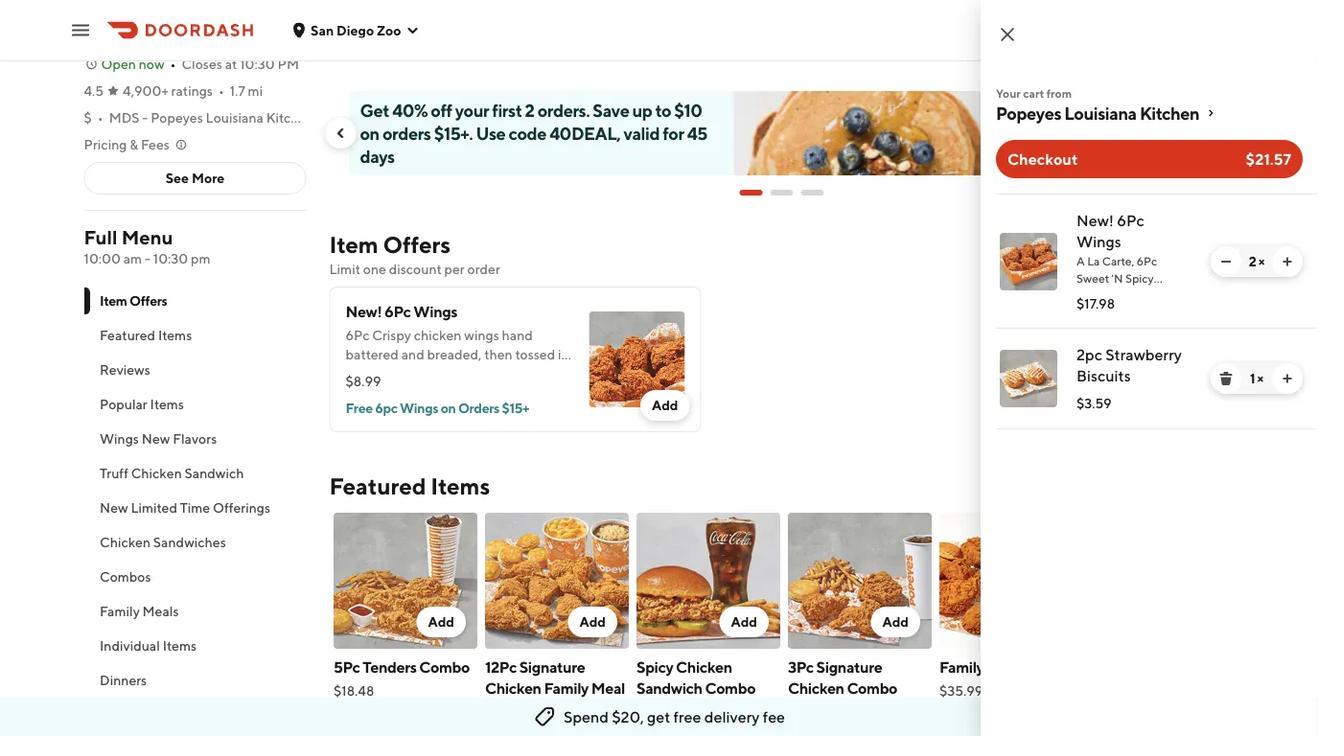 Task type: locate. For each thing, give the bounding box(es) containing it.
1 add one to cart image from the top
[[1281, 254, 1296, 270]]

1 horizontal spatial kitchen
[[1140, 103, 1200, 123]]

items down orders
[[431, 472, 490, 500]]

45
[[688, 123, 708, 143]]

chicken down wings new flavors on the left bottom of the page
[[131, 466, 182, 482]]

0 horizontal spatial featured items
[[99, 328, 192, 343]]

1 horizontal spatial delivery
[[917, 24, 965, 40]]

1 vertical spatial 10:30
[[153, 251, 188, 267]]

1 vertical spatial offers
[[129, 293, 167, 309]]

0 vertical spatial add one to cart image
[[1281, 254, 1296, 270]]

1 vertical spatial featured items
[[330, 472, 490, 500]]

6pc up carte, at right top
[[1118, 212, 1145, 230]]

2pc
[[1077, 346, 1103, 364]]

$ • mds - popeyes louisiana kitchen
[[84, 110, 314, 126]]

1 vertical spatial your
[[346, 366, 373, 382]]

chicken
[[414, 328, 462, 343]]

family inside button
[[99, 604, 139, 620]]

6pc up battered
[[346, 328, 370, 343]]

2 horizontal spatial family
[[940, 659, 984, 677]]

delivery inside $0.00 delivery fee
[[917, 24, 965, 40]]

delivery right the free
[[705, 708, 760, 727]]

wings for new! 6pc wings a la carte, 6pc sweet 'n spicy wings, blackened ranch
[[1077, 233, 1122, 251]]

0 vertical spatial on
[[360, 123, 380, 143]]

1 horizontal spatial featured
[[330, 472, 426, 500]]

1 horizontal spatial spicy
[[1126, 271, 1155, 285]]

0 horizontal spatial your
[[346, 366, 373, 382]]

wings up chicken
[[414, 303, 458, 321]]

wings,
[[1077, 289, 1114, 302]]

1 horizontal spatial louisiana
[[1065, 103, 1137, 123]]

1 signature from the left
[[519, 659, 585, 677]]

more
[[192, 170, 225, 186]]

fee left 'close' "image"
[[968, 24, 987, 40]]

family up the spend
[[544, 680, 588, 698]]

chicken inside button
[[99, 535, 150, 551]]

items inside 'button'
[[150, 397, 184, 412]]

1 vertical spatial featured
[[330, 472, 426, 500]]

2 vertical spatial family
[[544, 680, 588, 698]]

sandwich down 'wings new flavors' button
[[184, 466, 244, 482]]

0 horizontal spatial delivery
[[705, 708, 760, 727]]

add one to cart image right 2 ×
[[1281, 254, 1296, 270]]

$21.57
[[1247, 150, 1292, 168]]

2pc strawberry biscuits
[[1077, 346, 1183, 385]]

0 vertical spatial featured
[[99, 328, 155, 343]]

a
[[1077, 254, 1086, 268]]

0 vertical spatial your
[[455, 100, 489, 120]]

combo left '$35.99'
[[847, 680, 897, 698]]

item for item offers limit one discount per order
[[330, 231, 379, 258]]

$3.59
[[1077, 396, 1112, 412]]

orders.
[[538, 100, 590, 120]]

get
[[648, 708, 671, 727]]

combo inside 3pc signature chicken combo $17.48
[[847, 680, 897, 698]]

1 horizontal spatial popeyes
[[997, 103, 1062, 123]]

sandwich for truff
[[184, 466, 244, 482]]

offers for item offers limit one discount per order
[[383, 231, 451, 258]]

- right mds
[[142, 110, 148, 126]]

wings up la at the right of page
[[1077, 233, 1122, 251]]

$18.48
[[333, 683, 374, 699]]

combo for 3pc signature chicken combo
[[847, 680, 897, 698]]

items inside button
[[162, 638, 196, 654]]

•
[[170, 56, 176, 72], [219, 83, 224, 99], [98, 110, 103, 126]]

1 horizontal spatial new
[[141, 431, 170, 447]]

1 vertical spatial item
[[99, 293, 127, 309]]

5pc tenders combo image
[[333, 513, 477, 649]]

2 signature from the left
[[816, 659, 882, 677]]

chicken up combos
[[99, 535, 150, 551]]

chicken sandwiches
[[99, 535, 226, 551]]

your down battered
[[346, 366, 373, 382]]

add
[[652, 398, 679, 413], [428, 614, 454, 630], [579, 614, 606, 630], [731, 614, 757, 630], [882, 614, 909, 630]]

on inside get 40% off your first 2 orders. save up to $10 on orders $15+.  use code 40deal, valid for 45 days
[[360, 123, 380, 143]]

chicken down 12pc
[[485, 680, 541, 698]]

featured items inside button
[[99, 328, 192, 343]]

new limited time offerings
[[99, 500, 270, 516]]

louisiana down '1.7'
[[206, 110, 264, 126]]

list
[[981, 194, 1319, 430]]

1 horizontal spatial 2
[[1250, 254, 1257, 270]]

$
[[84, 110, 92, 126]]

2
[[525, 100, 535, 120], [1250, 254, 1257, 270]]

0 horizontal spatial 10:30
[[153, 251, 188, 267]]

0 horizontal spatial louisiana
[[206, 110, 264, 126]]

1 horizontal spatial new!
[[1077, 212, 1115, 230]]

fee left $17.48
[[763, 708, 786, 727]]

0 horizontal spatial combo
[[419, 659, 470, 677]]

dinners button
[[84, 664, 306, 698]]

item offers heading
[[330, 229, 451, 260]]

0 vertical spatial item
[[330, 231, 379, 258]]

add button for spicy chicken sandwich combo
[[719, 607, 769, 638]]

featured inside heading
[[330, 472, 426, 500]]

wings inside button
[[99, 431, 139, 447]]

featured down 6pc
[[330, 472, 426, 500]]

family inside the "family feast $35.99"
[[940, 659, 984, 677]]

1.7
[[230, 83, 245, 99]]

item down the 10:00
[[99, 293, 127, 309]]

chicken up the free
[[676, 659, 732, 677]]

family for feast
[[940, 659, 984, 677]]

featured items button
[[84, 318, 306, 353]]

choice.
[[445, 366, 488, 382]]

add one to cart image for 2pc strawberry biscuits
[[1281, 371, 1296, 387]]

individual items button
[[84, 629, 306, 664]]

next button of carousel image left 2 ×
[[1212, 247, 1227, 262]]

sandwich inside spicy chicken sandwich combo $12.86
[[636, 680, 702, 698]]

items inside button
[[158, 328, 192, 343]]

1 horizontal spatial family
[[544, 680, 588, 698]]

signature for family
[[519, 659, 585, 677]]

new down popular items
[[141, 431, 170, 447]]

on left orders
[[441, 400, 456, 416]]

group order
[[361, 13, 441, 29]]

1 horizontal spatial signature
[[816, 659, 882, 677]]

1 horizontal spatial on
[[441, 400, 456, 416]]

0 vertical spatial spicy
[[1126, 271, 1155, 285]]

1 horizontal spatial offers
[[383, 231, 451, 258]]

item inside item offers limit one discount per order
[[330, 231, 379, 258]]

item
[[330, 231, 379, 258], [99, 293, 127, 309]]

popeyes down 4,900+ ratings •
[[151, 110, 203, 126]]

0 horizontal spatial family
[[99, 604, 139, 620]]

1 vertical spatial sandwich
[[636, 680, 702, 698]]

4.5
[[84, 83, 104, 99]]

your inside get 40% off your first 2 orders. save up to $10 on orders $15+.  use code 40deal, valid for 45 days
[[455, 100, 489, 120]]

spicy chicken sandwich combo image
[[636, 513, 780, 649]]

signature for combo
[[816, 659, 882, 677]]

sandwich inside button
[[184, 466, 244, 482]]

new! 6pc wings image
[[1001, 233, 1058, 291]]

popeyes down the cart
[[997, 103, 1062, 123]]

chicken sandwiches button
[[84, 526, 306, 560]]

featured items down item offers
[[99, 328, 192, 343]]

item offers
[[99, 293, 167, 309]]

fee
[[968, 24, 987, 40], [763, 708, 786, 727]]

signature right 12pc
[[519, 659, 585, 677]]

cart
[[1024, 86, 1045, 100]]

close image
[[997, 23, 1020, 46]]

combo right tenders
[[419, 659, 470, 677]]

add button for 12pc signature chicken family meal
[[568, 607, 617, 638]]

0 vertical spatial 2
[[525, 100, 535, 120]]

- right am
[[145, 251, 151, 267]]

featured inside button
[[99, 328, 155, 343]]

1 vertical spatial fee
[[763, 708, 786, 727]]

item up limit
[[330, 231, 379, 258]]

family feast image
[[940, 513, 1083, 649]]

12pc
[[485, 659, 516, 677]]

new!
[[1077, 212, 1115, 230], [346, 303, 382, 321]]

$54.59
[[485, 705, 529, 720]]

new! up la at the right of page
[[1077, 212, 1115, 230]]

combo inside spicy chicken sandwich combo $12.86
[[705, 680, 756, 698]]

full menu 10:00 am - 10:30 pm
[[84, 226, 211, 267]]

popeyes
[[997, 103, 1062, 123], [151, 110, 203, 126]]

0 horizontal spatial offers
[[129, 293, 167, 309]]

0 horizontal spatial item
[[99, 293, 127, 309]]

family
[[99, 604, 139, 620], [940, 659, 984, 677], [544, 680, 588, 698]]

chicken up $17.48
[[788, 680, 844, 698]]

signature right 3pc
[[816, 659, 882, 677]]

your up use
[[455, 100, 489, 120]]

carte,
[[1103, 254, 1135, 268]]

items down family meals button
[[162, 638, 196, 654]]

fee inside $0.00 delivery fee
[[968, 24, 987, 40]]

× right 1 at the bottom of page
[[1258, 371, 1264, 387]]

featured
[[99, 328, 155, 343], [330, 472, 426, 500]]

wings right 6pc
[[400, 400, 439, 416]]

wings for new! 6pc wings 6pc crispy chicken wings hand battered and breaded, then tossed in your wing flavor choice. $8.99
[[414, 303, 458, 321]]

0 vertical spatial 10:30
[[240, 56, 275, 72]]

signature inside 12pc signature chicken family meal $54.59
[[519, 659, 585, 677]]

• closes at 10:30 pm
[[170, 56, 299, 72]]

2 horizontal spatial combo
[[847, 680, 897, 698]]

offerings
[[212, 500, 270, 516]]

$15+.
[[434, 123, 473, 143]]

• left '1.7'
[[219, 83, 224, 99]]

1 horizontal spatial •
[[170, 56, 176, 72]]

new down "truff"
[[99, 500, 128, 516]]

spicy up $12.86
[[636, 659, 673, 677]]

remove one from cart image
[[1219, 254, 1235, 270]]

new! inside 'new! 6pc wings 6pc crispy chicken wings hand battered and breaded, then tossed in your wing flavor choice. $8.99'
[[346, 303, 382, 321]]

wings inside new! 6pc wings a la carte, 6pc sweet 'n spicy wings, blackened ranch
[[1077, 233, 1122, 251]]

- inside full menu 10:00 am - 10:30 pm
[[145, 251, 151, 267]]

× for 2pc strawberry biscuits
[[1258, 371, 1264, 387]]

popeyes louisiana kitchen
[[997, 103, 1200, 123]]

1 vertical spatial 2
[[1250, 254, 1257, 270]]

0 horizontal spatial signature
[[519, 659, 585, 677]]

signature
[[519, 659, 585, 677], [816, 659, 882, 677]]

sandwich up $12.86
[[636, 680, 702, 698]]

0 horizontal spatial 2
[[525, 100, 535, 120]]

0 vertical spatial •
[[170, 56, 176, 72]]

remove item from cart image
[[1219, 371, 1235, 387]]

0 horizontal spatial spicy
[[636, 659, 673, 677]]

2pc strawberry biscuits image
[[1001, 350, 1058, 408]]

individual
[[99, 638, 160, 654]]

offers down am
[[129, 293, 167, 309]]

1 vertical spatial family
[[940, 659, 984, 677]]

diego
[[337, 22, 374, 38]]

0 vertical spatial new
[[141, 431, 170, 447]]

× right remove one from cart icon
[[1259, 254, 1266, 270]]

offers inside item offers limit one discount per order
[[383, 231, 451, 258]]

add one to cart image
[[1281, 254, 1296, 270], [1281, 371, 1296, 387]]

chicken
[[131, 466, 182, 482], [99, 535, 150, 551], [676, 659, 732, 677], [485, 680, 541, 698], [788, 680, 844, 698]]

1 vertical spatial spicy
[[636, 659, 673, 677]]

dashpass
[[105, 29, 165, 45]]

offers up "discount"
[[383, 231, 451, 258]]

days
[[360, 146, 395, 166]]

• right now
[[170, 56, 176, 72]]

featured items down 6pc
[[330, 472, 490, 500]]

0 horizontal spatial on
[[360, 123, 380, 143]]

closes
[[182, 56, 222, 72]]

wing
[[376, 366, 405, 382]]

1 horizontal spatial your
[[455, 100, 489, 120]]

featured items heading
[[330, 471, 490, 502]]

10:30 left pm
[[153, 251, 188, 267]]

• right the $ in the top of the page
[[98, 110, 103, 126]]

featured up reviews
[[99, 328, 155, 343]]

limited
[[130, 500, 177, 516]]

popular
[[99, 397, 147, 412]]

2 right remove one from cart icon
[[1250, 254, 1257, 270]]

0 vertical spatial new!
[[1077, 212, 1115, 230]]

4,900+
[[123, 83, 169, 99]]

0 vertical spatial featured items
[[99, 328, 192, 343]]

add one to cart image for new! 6pc wings
[[1281, 254, 1296, 270]]

menu
[[122, 226, 173, 249]]

use
[[476, 123, 506, 143]]

0 vertical spatial sandwich
[[184, 466, 244, 482]]

1 horizontal spatial combo
[[705, 680, 756, 698]]

next button of carousel image
[[1216, 126, 1231, 141], [1212, 247, 1227, 262]]

new! inside new! 6pc wings a la carte, 6pc sweet 'n spicy wings, blackened ranch
[[1077, 212, 1115, 230]]

1
[[1251, 371, 1256, 387]]

sweet
[[1077, 271, 1110, 285]]

0 horizontal spatial sandwich
[[184, 466, 244, 482]]

wings down popular
[[99, 431, 139, 447]]

0 horizontal spatial popeyes
[[151, 110, 203, 126]]

valid
[[624, 123, 660, 143]]

0 vertical spatial ×
[[1259, 254, 1266, 270]]

0 vertical spatial fee
[[968, 24, 987, 40]]

2 add one to cart image from the top
[[1281, 371, 1296, 387]]

$17.48
[[788, 705, 827, 720]]

$0.00
[[930, 6, 974, 24]]

1 vertical spatial ×
[[1258, 371, 1264, 387]]

new! up crispy
[[346, 303, 382, 321]]

combo inside 5pc tenders combo $18.48
[[419, 659, 470, 677]]

wings new flavors
[[99, 431, 217, 447]]

breaded,
[[427, 347, 482, 363]]

1 horizontal spatial featured items
[[330, 472, 490, 500]]

add one to cart image right 1 ×
[[1281, 371, 1296, 387]]

10:30 right at
[[240, 56, 275, 72]]

add button for 5pc tenders combo
[[416, 607, 466, 638]]

-
[[142, 110, 148, 126], [145, 251, 151, 267]]

family up '$35.99'
[[940, 659, 984, 677]]

1 horizontal spatial fee
[[968, 24, 987, 40]]

0 vertical spatial offers
[[383, 231, 451, 258]]

1 vertical spatial new
[[99, 500, 128, 516]]

delivery left 'close' "image"
[[917, 24, 965, 40]]

1 horizontal spatial item
[[330, 231, 379, 258]]

get 40% off your first 2 orders. save up to $10 on orders $15+.  use code 40deal, valid for 45 days
[[360, 100, 708, 166]]

spicy inside new! 6pc wings a la carte, 6pc sweet 'n spicy wings, blackened ranch
[[1126, 271, 1155, 285]]

mi
[[248, 83, 263, 99]]

spicy up blackened
[[1126, 271, 1155, 285]]

1 vertical spatial •
[[219, 83, 224, 99]]

add button for 3pc signature chicken combo
[[871, 607, 920, 638]]

1 vertical spatial new!
[[346, 303, 382, 321]]

on down get
[[360, 123, 380, 143]]

kitchen
[[1140, 103, 1200, 123], [266, 110, 314, 126]]

0 vertical spatial delivery
[[917, 24, 965, 40]]

1 vertical spatial -
[[145, 251, 151, 267]]

combos button
[[84, 560, 306, 595]]

louisiana inside popeyes louisiana kitchen link
[[1065, 103, 1137, 123]]

0 horizontal spatial new!
[[346, 303, 382, 321]]

open
[[101, 56, 136, 72]]

louisiana down from
[[1065, 103, 1137, 123]]

add button
[[641, 390, 690, 421], [416, 607, 466, 638], [568, 607, 617, 638], [719, 607, 769, 638], [871, 607, 920, 638]]

0 vertical spatial -
[[142, 110, 148, 126]]

next button of carousel image down popeyes louisiana kitchen link
[[1216, 126, 1231, 141]]

2 vertical spatial •
[[98, 110, 103, 126]]

on
[[360, 123, 380, 143], [441, 400, 456, 416]]

1 vertical spatial add one to cart image
[[1281, 371, 1296, 387]]

signature inside 3pc signature chicken combo $17.48
[[816, 659, 882, 677]]

family down combos
[[99, 604, 139, 620]]

wings inside 'new! 6pc wings 6pc crispy chicken wings hand battered and breaded, then tossed in your wing flavor choice. $8.99'
[[414, 303, 458, 321]]

sandwiches
[[153, 535, 226, 551]]

spicy inside spicy chicken sandwich combo $12.86
[[636, 659, 673, 677]]

2 right first
[[525, 100, 535, 120]]

items up wings new flavors on the left bottom of the page
[[150, 397, 184, 412]]

12pc signature chicken family meal image
[[485, 513, 629, 649]]

0 horizontal spatial featured
[[99, 328, 155, 343]]

chicken inside button
[[131, 466, 182, 482]]

popeyes louisiana kitchen link
[[997, 102, 1304, 125]]

your
[[455, 100, 489, 120], [346, 366, 373, 382]]

0 vertical spatial family
[[99, 604, 139, 620]]

3pc signature chicken combo image
[[788, 513, 932, 649]]

add for 12pc signature chicken family meal
[[579, 614, 606, 630]]

truff chicken sandwich button
[[84, 457, 306, 491]]

combo up "spend $20, get free delivery fee" at the bottom of the page
[[705, 680, 756, 698]]

0 horizontal spatial new
[[99, 500, 128, 516]]

items up the reviews 'button' on the left
[[158, 328, 192, 343]]

new! 6pc wings 6pc crispy chicken wings hand battered and breaded, then tossed in your wing flavor choice. $8.99
[[346, 303, 569, 389]]

1 horizontal spatial sandwich
[[636, 680, 702, 698]]



Task type: describe. For each thing, give the bounding box(es) containing it.
first
[[492, 100, 522, 120]]

0 horizontal spatial •
[[98, 110, 103, 126]]

san diego zoo
[[311, 22, 401, 38]]

6pc right carte, at right top
[[1137, 254, 1158, 268]]

0 horizontal spatial kitchen
[[266, 110, 314, 126]]

$17.98
[[1077, 296, 1116, 312]]

family meals button
[[84, 595, 306, 629]]

0 vertical spatial next button of carousel image
[[1216, 126, 1231, 141]]

from
[[1047, 86, 1073, 100]]

2 horizontal spatial •
[[219, 83, 224, 99]]

wings
[[465, 328, 500, 343]]

$35.99
[[940, 683, 983, 699]]

0 horizontal spatial fee
[[763, 708, 786, 727]]

popeyes inside popeyes louisiana kitchen link
[[997, 103, 1062, 123]]

am
[[123, 251, 142, 267]]

items for featured items button
[[158, 328, 192, 343]]

get
[[360, 100, 390, 120]]

items inside heading
[[431, 472, 490, 500]]

1 horizontal spatial 10:30
[[240, 56, 275, 72]]

new! 6pc wings a la carte, 6pc sweet 'n spicy wings, blackened ranch
[[1077, 212, 1172, 319]]

orders
[[383, 123, 431, 143]]

family inside 12pc signature chicken family meal $54.59
[[544, 680, 588, 698]]

offers for item offers
[[129, 293, 167, 309]]

family feast $35.99
[[940, 659, 1024, 699]]

time
[[180, 500, 210, 516]]

now
[[139, 56, 165, 72]]

6pc up crispy
[[385, 303, 411, 321]]

off
[[431, 100, 452, 120]]

see more button
[[85, 163, 306, 194]]

3pc signature chicken combo $17.48
[[788, 659, 897, 720]]

5pc tenders combo $18.48
[[333, 659, 470, 699]]

items for popular items 'button'
[[150, 397, 184, 412]]

truff
[[99, 466, 128, 482]]

add for spicy chicken sandwich combo
[[731, 614, 757, 630]]

2 inside list
[[1250, 254, 1257, 270]]

checkout
[[1008, 150, 1079, 168]]

crispy
[[372, 328, 411, 343]]

chicken inside 12pc signature chicken family meal $54.59
[[485, 680, 541, 698]]

6pc
[[375, 400, 398, 416]]

hand
[[502, 328, 533, 343]]

$20,
[[612, 708, 644, 727]]

your inside 'new! 6pc wings 6pc crispy chicken wings hand battered and breaded, then tossed in your wing flavor choice. $8.99'
[[346, 366, 373, 382]]

$12.86
[[636, 705, 676, 720]]

1.7 mi
[[230, 83, 263, 99]]

your
[[997, 86, 1021, 100]]

40deal,
[[550, 123, 621, 143]]

wings for free 6pc wings on orders $15+
[[400, 400, 439, 416]]

blackened
[[1116, 289, 1172, 302]]

pm
[[191, 251, 211, 267]]

reviews
[[99, 362, 150, 378]]

free
[[674, 708, 702, 727]]

add for 5pc tenders combo
[[428, 614, 454, 630]]

discount
[[389, 261, 442, 277]]

at
[[225, 56, 237, 72]]

popular items
[[99, 397, 184, 412]]

sandwich for spicy
[[636, 680, 702, 698]]

see more
[[166, 170, 225, 186]]

1 vertical spatial on
[[441, 400, 456, 416]]

ratings
[[171, 83, 213, 99]]

open menu image
[[69, 19, 92, 42]]

order
[[468, 261, 501, 277]]

biscuits
[[1077, 367, 1132, 385]]

see
[[166, 170, 189, 186]]

pricing
[[84, 137, 127, 153]]

1 vertical spatial next button of carousel image
[[1212, 247, 1227, 262]]

10:30 inside full menu 10:00 am - 10:30 pm
[[153, 251, 188, 267]]

family meals
[[99, 604, 178, 620]]

item offers limit one discount per order
[[330, 231, 501, 277]]

then
[[485, 347, 513, 363]]

select promotional banner element
[[740, 176, 824, 210]]

list containing new! 6pc wings
[[981, 194, 1319, 430]]

1 vertical spatial delivery
[[705, 708, 760, 727]]

new! for new! 6pc wings a la carte, 6pc sweet 'n spicy wings, blackened ranch
[[1077, 212, 1115, 230]]

for
[[663, 123, 685, 143]]

2 inside get 40% off your first 2 orders. save up to $10 on orders $15+.  use code 40deal, valid for 45 days
[[525, 100, 535, 120]]

× for new! 6pc wings
[[1259, 254, 1266, 270]]

combo for spicy chicken sandwich combo
[[705, 680, 756, 698]]

group order button
[[350, 6, 453, 36]]

40%
[[393, 100, 428, 120]]

pricing & fees
[[84, 137, 170, 153]]

fees
[[141, 137, 170, 153]]

and
[[402, 347, 425, 363]]

full
[[84, 226, 118, 249]]

$15+
[[502, 400, 529, 416]]

spicy chicken sandwich combo $12.86
[[636, 659, 756, 720]]

chicken inside 3pc signature chicken combo $17.48
[[788, 680, 844, 698]]

san
[[311, 22, 334, 38]]

pricing & fees button
[[84, 135, 189, 154]]

your cart from
[[997, 86, 1073, 100]]

item for item offers
[[99, 293, 127, 309]]

add for 3pc signature chicken combo
[[882, 614, 909, 630]]

flavor
[[408, 366, 442, 382]]

previous button of carousel image
[[333, 126, 349, 141]]

family for meals
[[99, 604, 139, 620]]

zoo
[[377, 22, 401, 38]]

4,900+ ratings •
[[123, 83, 224, 99]]

popular items button
[[84, 388, 306, 422]]

free 6pc wings on orders $15+
[[346, 400, 529, 416]]

meal
[[591, 680, 625, 698]]

12pc signature chicken family meal $54.59
[[485, 659, 625, 720]]

new! for new! 6pc wings 6pc crispy chicken wings hand battered and breaded, then tossed in your wing flavor choice. $8.99
[[346, 303, 382, 321]]

&
[[130, 137, 138, 153]]

meals
[[142, 604, 178, 620]]

1 ×
[[1251, 371, 1264, 387]]

mds
[[109, 110, 140, 126]]

items for the individual items button
[[162, 638, 196, 654]]

limit
[[330, 261, 361, 277]]

chicken inside spicy chicken sandwich combo $12.86
[[676, 659, 732, 677]]



Task type: vqa. For each thing, say whether or not it's contained in the screenshot.
Your Cart From
yes



